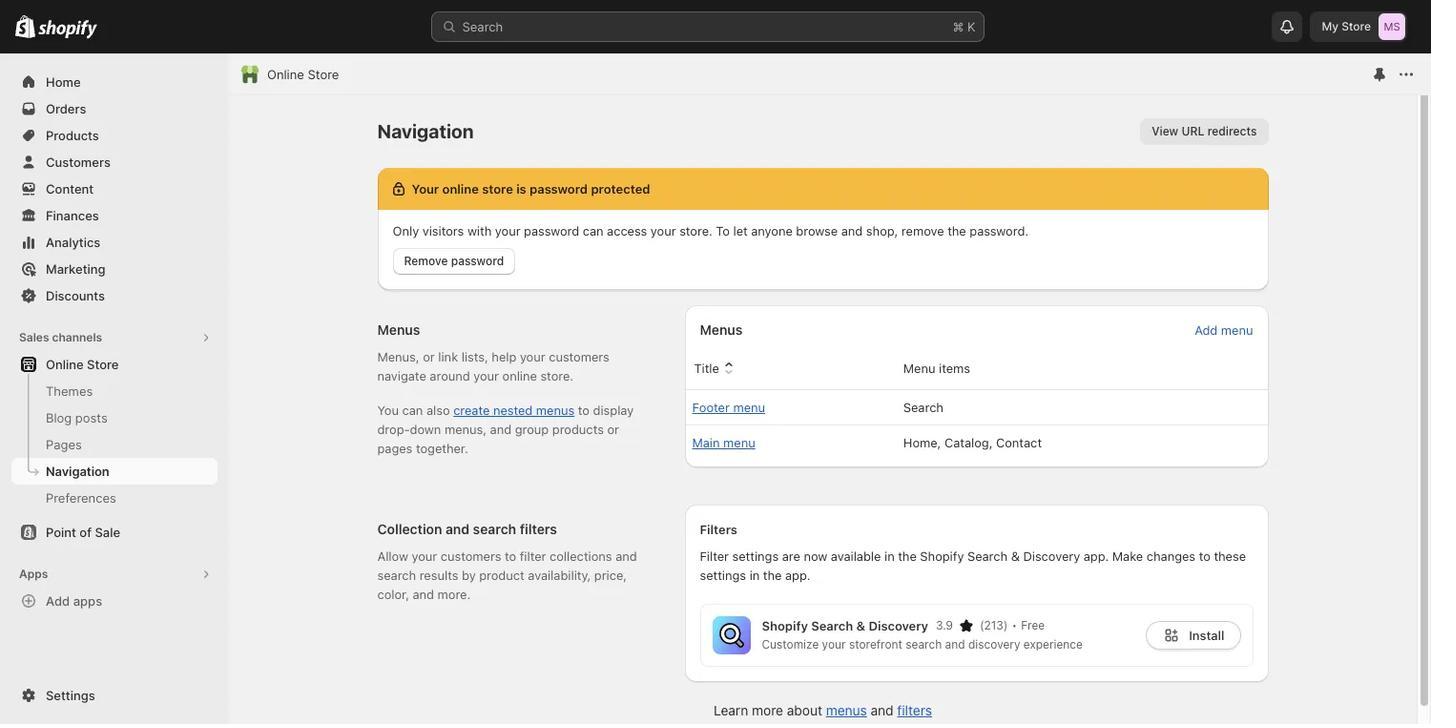 Task type: locate. For each thing, give the bounding box(es) containing it.
1 vertical spatial online store
[[46, 357, 119, 372]]

orders
[[46, 101, 86, 116]]

1 vertical spatial online store link
[[11, 351, 218, 378]]

online store
[[267, 67, 339, 82], [46, 357, 119, 372]]

0 horizontal spatial store
[[87, 357, 119, 372]]

finances
[[46, 208, 99, 223]]

my
[[1322, 19, 1339, 33]]

0 horizontal spatial online store
[[46, 357, 119, 372]]

marketing link
[[11, 256, 218, 282]]

add
[[46, 594, 70, 609]]

0 vertical spatial online store
[[267, 67, 339, 82]]

online store down channels
[[46, 357, 119, 372]]

1 horizontal spatial online store
[[267, 67, 339, 82]]

sales channels
[[19, 330, 102, 344]]

discounts
[[46, 288, 105, 303]]

settings link
[[11, 682, 218, 709]]

blog
[[46, 410, 72, 426]]

1 horizontal spatial online store link
[[267, 65, 339, 84]]

1 vertical spatial online
[[46, 357, 84, 372]]

online store link
[[267, 65, 339, 84], [11, 351, 218, 378]]

discounts link
[[11, 282, 218, 309]]

2 horizontal spatial store
[[1342, 19, 1371, 33]]

1 horizontal spatial store
[[308, 67, 339, 82]]

store right online store icon
[[308, 67, 339, 82]]

point of sale button
[[0, 519, 229, 546]]

online store inside online store link
[[46, 357, 119, 372]]

online right online store icon
[[267, 67, 304, 82]]

shopify image
[[15, 15, 36, 38], [38, 20, 98, 39]]

1 horizontal spatial shopify image
[[38, 20, 98, 39]]

k
[[968, 19, 976, 34]]

apps
[[73, 594, 102, 609]]

home
[[46, 74, 81, 90]]

my store
[[1322, 19, 1371, 33]]

pages link
[[11, 431, 218, 458]]

0 horizontal spatial shopify image
[[15, 15, 36, 38]]

online store image
[[240, 65, 260, 84]]

online
[[267, 67, 304, 82], [46, 357, 84, 372]]

store right my
[[1342, 19, 1371, 33]]

content
[[46, 181, 94, 197]]

store
[[1342, 19, 1371, 33], [308, 67, 339, 82], [87, 357, 119, 372]]

online store link right online store icon
[[267, 65, 339, 84]]

preferences link
[[11, 485, 218, 511]]

online store right online store icon
[[267, 67, 339, 82]]

products link
[[11, 122, 218, 149]]

⌘ k
[[953, 19, 976, 34]]

settings
[[46, 688, 95, 703]]

apps
[[19, 567, 48, 581]]

point of sale
[[46, 525, 120, 540]]

store down sales channels button
[[87, 357, 119, 372]]

online up themes
[[46, 357, 84, 372]]

0 vertical spatial online
[[267, 67, 304, 82]]

point
[[46, 525, 76, 540]]

online store link down channels
[[11, 351, 218, 378]]

⌘
[[953, 19, 964, 34]]

0 horizontal spatial online
[[46, 357, 84, 372]]



Task type: vqa. For each thing, say whether or not it's contained in the screenshot.
"text field"
no



Task type: describe. For each thing, give the bounding box(es) containing it.
2 vertical spatial store
[[87, 357, 119, 372]]

themes link
[[11, 378, 218, 405]]

0 vertical spatial online store link
[[267, 65, 339, 84]]

point of sale link
[[11, 519, 218, 546]]

add apps button
[[11, 588, 218, 615]]

marketing
[[46, 261, 105, 277]]

navigation link
[[11, 458, 218, 485]]

search
[[462, 19, 503, 34]]

add apps
[[46, 594, 102, 609]]

customers
[[46, 155, 111, 170]]

1 vertical spatial store
[[308, 67, 339, 82]]

content link
[[11, 176, 218, 202]]

apps button
[[11, 561, 218, 588]]

analytics link
[[11, 229, 218, 256]]

sales channels button
[[11, 324, 218, 351]]

customers link
[[11, 149, 218, 176]]

products
[[46, 128, 99, 143]]

navigation
[[46, 464, 109, 479]]

0 horizontal spatial online store link
[[11, 351, 218, 378]]

sales
[[19, 330, 49, 344]]

of
[[80, 525, 92, 540]]

themes
[[46, 384, 93, 399]]

my store image
[[1379, 13, 1406, 40]]

1 horizontal spatial online
[[267, 67, 304, 82]]

home link
[[11, 69, 218, 95]]

posts
[[75, 410, 108, 426]]

finances link
[[11, 202, 218, 229]]

sale
[[95, 525, 120, 540]]

pages
[[46, 437, 82, 452]]

blog posts
[[46, 410, 108, 426]]

orders link
[[11, 95, 218, 122]]

preferences
[[46, 490, 116, 506]]

0 vertical spatial store
[[1342, 19, 1371, 33]]

channels
[[52, 330, 102, 344]]

blog posts link
[[11, 405, 218, 431]]

analytics
[[46, 235, 100, 250]]



